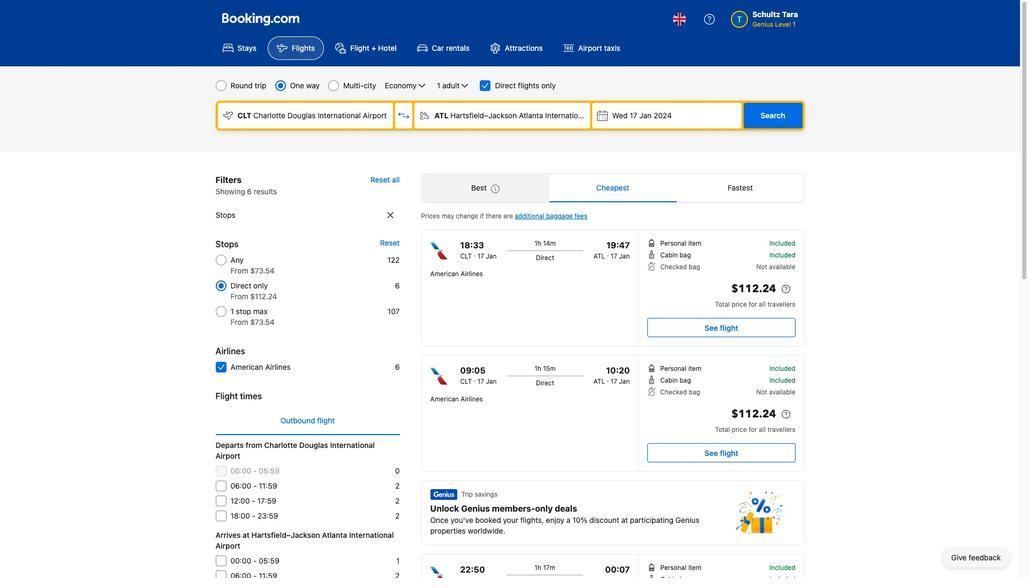 Task type: describe. For each thing, give the bounding box(es) containing it.
city
[[364, 81, 376, 90]]

3 item from the top
[[689, 564, 702, 572]]

fees
[[575, 212, 588, 220]]

+
[[372, 43, 376, 53]]

flight for 18:33
[[720, 323, 739, 332]]

19:47
[[607, 241, 630, 250]]

1 inside schultz tara genius level 1
[[793, 20, 796, 28]]

total price for all travellers for 19:47
[[716, 301, 796, 309]]

stays
[[238, 43, 257, 53]]

2 included from the top
[[770, 251, 796, 259]]

jan for 18:33
[[486, 252, 497, 260]]

flight for 09:05
[[720, 449, 739, 458]]

rentals
[[446, 43, 470, 53]]

additional baggage fees link
[[515, 212, 588, 220]]

12:00 - 17:59
[[231, 497, 276, 506]]

- up 06:00 - 11:59
[[253, 467, 257, 476]]

00:00 - 05:59 for at
[[231, 557, 280, 566]]

a
[[567, 516, 571, 525]]

schultz
[[753, 10, 781, 19]]

best button
[[422, 174, 549, 202]]

arrives
[[216, 531, 241, 540]]

0 vertical spatial clt
[[238, 111, 252, 120]]

fastest button
[[677, 174, 804, 202]]

reset for reset all
[[371, 175, 390, 184]]

10:20
[[606, 366, 630, 376]]

not for 19:47
[[757, 263, 768, 271]]

- left 11:59
[[253, 482, 257, 491]]

stays link
[[214, 36, 266, 60]]

107
[[388, 307, 400, 316]]

all for 19:47
[[759, 301, 766, 309]]

american airlines for 18:33
[[431, 270, 483, 278]]

not available for 19:47
[[757, 263, 796, 271]]

only inside unlock genius members-only deals once you've booked your flights, enjoy a 10% discount at participating genius properties worldwide.
[[535, 504, 553, 514]]

item for 10:20
[[689, 365, 702, 373]]

once
[[431, 516, 449, 525]]

wed 17 jan 2024
[[613, 111, 672, 120]]

1h 17m
[[535, 564, 556, 572]]

all inside button
[[392, 175, 400, 184]]

for for 10:20
[[749, 426, 758, 434]]

cabin for 19:47
[[661, 251, 678, 259]]

checked for 10:20
[[661, 388, 687, 396]]

00:00 for departs
[[231, 467, 251, 476]]

may
[[442, 212, 454, 220]]

22:50
[[460, 565, 485, 575]]

4 included from the top
[[770, 377, 796, 385]]

flight for flight times
[[216, 392, 238, 401]]

1 vertical spatial 6
[[395, 281, 400, 290]]

hartsfield–jackson inside arrives at hartsfield–jackson atlanta international airport
[[252, 531, 320, 540]]

1h 15m
[[535, 365, 556, 373]]

23:59
[[258, 512, 278, 521]]

1 horizontal spatial genius
[[676, 516, 700, 525]]

airport taxis
[[579, 43, 621, 53]]

properties
[[431, 527, 466, 536]]

atl hartsfield–jackson atlanta international airport
[[435, 111, 615, 120]]

your
[[503, 516, 519, 525]]

3 1h from the top
[[535, 564, 542, 572]]

jan for 10:20
[[619, 378, 630, 386]]

0
[[395, 467, 400, 476]]

06:00 - 11:59
[[231, 482, 277, 491]]

members-
[[492, 504, 535, 514]]

airport inside departs from charlotte douglas international airport
[[216, 452, 240, 461]]

not for 10:20
[[757, 388, 768, 396]]

1 vertical spatial flight
[[317, 416, 335, 425]]

only inside direct only from $112.24
[[254, 281, 268, 290]]

18:00
[[231, 512, 250, 521]]

09:05 clt . 17 jan
[[460, 366, 497, 386]]

1 adult button
[[436, 79, 472, 92]]

for for 19:47
[[749, 301, 758, 309]]

one
[[290, 81, 304, 90]]

2 for 12:00 - 17:59
[[396, 497, 400, 506]]

personal item for 19:47
[[661, 239, 702, 248]]

additional
[[515, 212, 545, 220]]

11:59
[[259, 482, 277, 491]]

outbound
[[281, 416, 315, 425]]

arrives at hartsfield–jackson atlanta international airport
[[216, 531, 394, 551]]

10:20 atl . 17 jan
[[594, 366, 630, 386]]

best
[[472, 183, 487, 192]]

attractions link
[[481, 36, 552, 60]]

give feedback button
[[943, 549, 1010, 568]]

- down 18:00 - 23:59
[[253, 557, 257, 566]]

multi-city
[[343, 81, 376, 90]]

atlanta inside arrives at hartsfield–jackson atlanta international airport
[[322, 531, 347, 540]]

3 personal item from the top
[[661, 564, 702, 572]]

$112.24 region for 19:47
[[648, 281, 796, 300]]

showing
[[216, 187, 245, 196]]

tab list containing best
[[422, 174, 804, 203]]

trip
[[462, 491, 473, 499]]

00:00 - 05:59 for from
[[231, 467, 280, 476]]

1 stops from the top
[[216, 211, 236, 220]]

checked bag for 19:47
[[661, 263, 701, 271]]

1 vertical spatial american
[[231, 363, 263, 372]]

1 vertical spatial american airlines
[[231, 363, 291, 372]]

adult
[[443, 81, 460, 90]]

atl for 18:33
[[594, 252, 605, 260]]

results
[[254, 187, 277, 196]]

1h for 18:33
[[535, 239, 542, 248]]

jan for 09:05
[[486, 378, 497, 386]]

search
[[761, 111, 786, 120]]

tara
[[783, 10, 799, 19]]

10%
[[573, 516, 588, 525]]

19:47 atl . 17 jan
[[594, 241, 630, 260]]

flights
[[292, 43, 315, 53]]

see flight button for 10:20
[[648, 444, 796, 463]]

$112.24 for 09:05
[[732, 407, 777, 422]]

wed 17 jan 2024 button
[[593, 103, 742, 129]]

feedback
[[969, 553, 1001, 563]]

2024
[[654, 111, 672, 120]]

personal for 19:47
[[661, 239, 687, 248]]

booked
[[476, 516, 501, 525]]

17 for 09:05
[[478, 378, 484, 386]]

filters
[[216, 175, 242, 185]]

reset button
[[380, 238, 400, 249]]

direct down "1h 14m"
[[536, 254, 555, 262]]

2 stops from the top
[[216, 239, 239, 249]]

clt for 18:33
[[460, 252, 472, 260]]

flight + hotel
[[350, 43, 397, 53]]

see flight for 10:20
[[705, 449, 739, 458]]

unlock genius members-only deals once you've booked your flights, enjoy a 10% discount at participating genius properties worldwide.
[[431, 504, 700, 536]]

round trip
[[231, 81, 267, 90]]

$73.54 inside 1 stop max from $73.54
[[250, 318, 275, 327]]

prices
[[421, 212, 440, 220]]

personal item for 10:20
[[661, 365, 702, 373]]

flights
[[518, 81, 540, 90]]

car rentals
[[432, 43, 470, 53]]

3 included from the top
[[770, 365, 796, 373]]

direct only from $112.24
[[231, 281, 277, 301]]

flight for flight + hotel
[[350, 43, 370, 53]]

from inside direct only from $112.24
[[231, 292, 248, 301]]

flight + hotel link
[[326, 36, 406, 60]]

available for 19:47
[[770, 263, 796, 271]]

18:33
[[460, 241, 484, 250]]

total for 19:47
[[716, 301, 730, 309]]

participating
[[630, 516, 674, 525]]

from
[[246, 441, 262, 450]]

0 vertical spatial atlanta
[[519, 111, 544, 120]]

travellers for 19:47
[[768, 301, 796, 309]]

2 for 06:00 - 11:59
[[396, 482, 400, 491]]

baggage
[[547, 212, 573, 220]]

item for 19:47
[[689, 239, 702, 248]]

flights,
[[521, 516, 544, 525]]

round
[[231, 81, 253, 90]]

. for 18:33
[[474, 250, 476, 258]]



Task type: vqa. For each thing, say whether or not it's contained in the screenshot.
'at' inside arrives at hartsfield–jackson atlanta international airport
yes



Task type: locate. For each thing, give the bounding box(es) containing it.
charlotte down trip
[[254, 111, 286, 120]]

05:59 for hartsfield–jackson
[[259, 557, 280, 566]]

2 checked from the top
[[661, 388, 687, 396]]

0 vertical spatial travellers
[[768, 301, 796, 309]]

0 vertical spatial 00:00 - 05:59
[[231, 467, 280, 476]]

reset all
[[371, 175, 400, 184]]

0 vertical spatial cabin bag
[[661, 251, 691, 259]]

2 vertical spatial american
[[431, 395, 459, 403]]

attractions
[[505, 43, 543, 53]]

american airlines
[[431, 270, 483, 278], [231, 363, 291, 372], [431, 395, 483, 403]]

0 vertical spatial price
[[732, 301, 747, 309]]

1h left the 17m
[[535, 564, 542, 572]]

best image
[[491, 185, 500, 193], [491, 185, 500, 193]]

jan inside dropdown button
[[640, 111, 652, 120]]

departs from charlotte douglas international airport
[[216, 441, 375, 461]]

0 vertical spatial flight
[[720, 323, 739, 332]]

0 vertical spatial checked
[[661, 263, 687, 271]]

reset for reset
[[380, 238, 400, 248]]

17 for 19:47
[[611, 252, 618, 260]]

1 checked from the top
[[661, 263, 687, 271]]

0 vertical spatial 05:59
[[259, 467, 280, 476]]

showing 6 results
[[216, 187, 277, 196]]

1 vertical spatial genius
[[461, 504, 490, 514]]

0 vertical spatial 2
[[396, 482, 400, 491]]

jan inside 10:20 atl . 17 jan
[[619, 378, 630, 386]]

trip
[[255, 81, 267, 90]]

there
[[486, 212, 502, 220]]

0 vertical spatial 00:00
[[231, 467, 251, 476]]

00:00 down arrives at the bottom of the page
[[231, 557, 251, 566]]

if
[[480, 212, 484, 220]]

05:59 for charlotte
[[259, 467, 280, 476]]

1 personal item from the top
[[661, 239, 702, 248]]

1 item from the top
[[689, 239, 702, 248]]

wed
[[613, 111, 628, 120]]

122
[[388, 256, 400, 265]]

total price for all travellers for 10:20
[[716, 426, 796, 434]]

0 vertical spatial cabin
[[661, 251, 678, 259]]

1 not available from the top
[[757, 263, 796, 271]]

0 vertical spatial reset
[[371, 175, 390, 184]]

2 for from the top
[[749, 426, 758, 434]]

00:00 - 05:59 up 06:00 - 11:59
[[231, 467, 280, 476]]

checked for 19:47
[[661, 263, 687, 271]]

$112.24 for 18:33
[[732, 282, 777, 296]]

flight left the times
[[216, 392, 238, 401]]

from inside 1 stop max from $73.54
[[231, 318, 248, 327]]

price
[[732, 301, 747, 309], [732, 426, 747, 434]]

atl for 09:05
[[594, 378, 605, 386]]

flight left the +
[[350, 43, 370, 53]]

.
[[474, 250, 476, 258], [607, 250, 609, 258], [474, 376, 476, 384], [607, 376, 609, 384]]

$112.24 region
[[648, 281, 796, 300], [648, 406, 796, 425]]

1 vertical spatial atlanta
[[322, 531, 347, 540]]

1 see flight from the top
[[705, 323, 739, 332]]

1 vertical spatial hartsfield–jackson
[[252, 531, 320, 540]]

1 vertical spatial cabin
[[661, 377, 678, 385]]

available for 10:20
[[770, 388, 796, 396]]

1 $112.24 region from the top
[[648, 281, 796, 300]]

1 05:59 from the top
[[259, 467, 280, 476]]

hartsfield–jackson down '23:59'
[[252, 531, 320, 540]]

bag
[[680, 251, 691, 259], [689, 263, 701, 271], [680, 377, 691, 385], [689, 388, 701, 396]]

clt
[[238, 111, 252, 120], [460, 252, 472, 260], [460, 378, 472, 386]]

fastest
[[728, 183, 753, 192]]

1 2 from the top
[[396, 482, 400, 491]]

0 vertical spatial not
[[757, 263, 768, 271]]

1 travellers from the top
[[768, 301, 796, 309]]

2 horizontal spatial genius
[[753, 20, 774, 28]]

1
[[793, 20, 796, 28], [437, 81, 441, 90], [231, 307, 234, 316], [397, 557, 400, 566]]

0 vertical spatial not available
[[757, 263, 796, 271]]

cheapest
[[597, 183, 630, 192]]

2 vertical spatial 1h
[[535, 564, 542, 572]]

1 vertical spatial clt
[[460, 252, 472, 260]]

1 vertical spatial charlotte
[[264, 441, 297, 450]]

2 00:00 from the top
[[231, 557, 251, 566]]

1 vertical spatial price
[[732, 426, 747, 434]]

prices may change if there are additional baggage fees
[[421, 212, 588, 220]]

1 not from the top
[[757, 263, 768, 271]]

17 inside 19:47 atl . 17 jan
[[611, 252, 618, 260]]

0 vertical spatial american
[[431, 270, 459, 278]]

17 inside dropdown button
[[630, 111, 638, 120]]

0 vertical spatial only
[[542, 81, 556, 90]]

2 available from the top
[[770, 388, 796, 396]]

. inside 09:05 clt . 17 jan
[[474, 376, 476, 384]]

0 vertical spatial genius
[[753, 20, 774, 28]]

- right 18:00
[[252, 512, 256, 521]]

2 vertical spatial personal
[[661, 564, 687, 572]]

see for 19:47
[[705, 323, 718, 332]]

2 vertical spatial only
[[535, 504, 553, 514]]

1 for 1 adult
[[437, 81, 441, 90]]

2 2 from the top
[[396, 497, 400, 506]]

0 vertical spatial atl
[[435, 111, 449, 120]]

reset inside button
[[371, 175, 390, 184]]

2 cabin from the top
[[661, 377, 678, 385]]

price for 10:20
[[732, 426, 747, 434]]

clt down 18:33
[[460, 252, 472, 260]]

2 $112.24 region from the top
[[648, 406, 796, 425]]

flight inside 'link'
[[350, 43, 370, 53]]

2 vertical spatial 2
[[396, 512, 400, 521]]

0 vertical spatial see flight button
[[648, 318, 796, 338]]

1 adult
[[437, 81, 460, 90]]

1 inside 1 stop max from $73.54
[[231, 307, 234, 316]]

travellers for 10:20
[[768, 426, 796, 434]]

0 horizontal spatial hartsfield–jackson
[[252, 531, 320, 540]]

1 see flight button from the top
[[648, 318, 796, 338]]

multi-
[[343, 81, 364, 90]]

1 price from the top
[[732, 301, 747, 309]]

1 vertical spatial 05:59
[[259, 557, 280, 566]]

give feedback
[[952, 553, 1001, 563]]

0 horizontal spatial genius
[[461, 504, 490, 514]]

2 item from the top
[[689, 365, 702, 373]]

1 vertical spatial $73.54
[[250, 318, 275, 327]]

atl inside 10:20 atl . 17 jan
[[594, 378, 605, 386]]

1 vertical spatial douglas
[[299, 441, 328, 450]]

00:07
[[606, 565, 630, 575]]

level
[[776, 20, 791, 28]]

1 vertical spatial travellers
[[768, 426, 796, 434]]

1 vertical spatial see flight button
[[648, 444, 796, 463]]

14m
[[543, 239, 556, 248]]

from down any
[[231, 266, 248, 275]]

personal for 10:20
[[661, 365, 687, 373]]

american airlines down 09:05 clt . 17 jan
[[431, 395, 483, 403]]

1h 14m
[[535, 239, 556, 248]]

1 vertical spatial not
[[757, 388, 768, 396]]

1 for 1
[[397, 557, 400, 566]]

2 not available from the top
[[757, 388, 796, 396]]

2 not from the top
[[757, 388, 768, 396]]

1 checked bag from the top
[[661, 263, 701, 271]]

- left 17:59 on the left bottom of the page
[[252, 497, 255, 506]]

2 $73.54 from the top
[[250, 318, 275, 327]]

2 see flight from the top
[[705, 449, 739, 458]]

2 total from the top
[[716, 426, 730, 434]]

taxis
[[605, 43, 621, 53]]

2 vertical spatial personal item
[[661, 564, 702, 572]]

1 vertical spatial checked
[[661, 388, 687, 396]]

atl inside 19:47 atl . 17 jan
[[594, 252, 605, 260]]

2 vertical spatial all
[[759, 426, 766, 434]]

2 vertical spatial 6
[[395, 363, 400, 372]]

$73.54 inside any from $73.54
[[250, 266, 275, 275]]

1 cabin from the top
[[661, 251, 678, 259]]

tab list
[[422, 174, 804, 203]]

economy
[[385, 81, 417, 90]]

stop
[[236, 307, 251, 316]]

0 vertical spatial checked bag
[[661, 263, 701, 271]]

outbound flight
[[281, 416, 335, 425]]

1 for 1 stop max from $73.54
[[231, 307, 234, 316]]

at inside arrives at hartsfield–jackson atlanta international airport
[[243, 531, 250, 540]]

genius image
[[431, 490, 457, 500], [431, 490, 457, 500], [736, 492, 783, 535]]

1 vertical spatial cabin bag
[[661, 377, 691, 385]]

discount
[[590, 516, 620, 525]]

1 stop max from $73.54
[[231, 307, 275, 327]]

06:00
[[231, 482, 251, 491]]

2 vertical spatial from
[[231, 318, 248, 327]]

schultz tara genius level 1
[[753, 10, 799, 28]]

2 personal item from the top
[[661, 365, 702, 373]]

clt charlotte douglas international airport
[[238, 111, 387, 120]]

international inside departs from charlotte douglas international airport
[[330, 441, 375, 450]]

2 total price for all travellers from the top
[[716, 426, 796, 434]]

1 horizontal spatial flight
[[350, 43, 370, 53]]

1 vertical spatial personal item
[[661, 365, 702, 373]]

0 vertical spatial charlotte
[[254, 111, 286, 120]]

0 vertical spatial $112.24 region
[[648, 281, 796, 300]]

price for 19:47
[[732, 301, 747, 309]]

jan inside 19:47 atl . 17 jan
[[619, 252, 630, 260]]

0 vertical spatial american airlines
[[431, 270, 483, 278]]

direct down 1h 15m
[[536, 379, 555, 387]]

max
[[253, 307, 268, 316]]

1 horizontal spatial hartsfield–jackson
[[451, 111, 517, 120]]

0 vertical spatial see
[[705, 323, 718, 332]]

way
[[306, 81, 320, 90]]

05:59 down arrives at hartsfield–jackson atlanta international airport
[[259, 557, 280, 566]]

1 horizontal spatial at
[[622, 516, 628, 525]]

1 vertical spatial all
[[759, 301, 766, 309]]

cheapest button
[[549, 174, 677, 202]]

18:33 clt . 17 jan
[[460, 241, 497, 260]]

1 00:00 from the top
[[231, 467, 251, 476]]

jan
[[640, 111, 652, 120], [486, 252, 497, 260], [619, 252, 630, 260], [486, 378, 497, 386], [619, 378, 630, 386]]

17 inside 09:05 clt . 17 jan
[[478, 378, 484, 386]]

0 vertical spatial douglas
[[288, 111, 316, 120]]

6
[[247, 187, 252, 196], [395, 281, 400, 290], [395, 363, 400, 372]]

clt down round
[[238, 111, 252, 120]]

not available for 10:20
[[757, 388, 796, 396]]

american for 09:05
[[431, 395, 459, 403]]

stops up any
[[216, 239, 239, 249]]

1 vertical spatial only
[[254, 281, 268, 290]]

see flight button
[[648, 318, 796, 338], [648, 444, 796, 463]]

. inside 19:47 atl . 17 jan
[[607, 250, 609, 258]]

1 horizontal spatial atlanta
[[519, 111, 544, 120]]

0 vertical spatial 6
[[247, 187, 252, 196]]

. inside 10:20 atl . 17 jan
[[607, 376, 609, 384]]

direct left flights
[[495, 81, 516, 90]]

1 00:00 - 05:59 from the top
[[231, 467, 280, 476]]

17 for 10:20
[[611, 378, 618, 386]]

$73.54 up direct only from $112.24
[[250, 266, 275, 275]]

$112.24 region for 10:20
[[648, 406, 796, 425]]

0 vertical spatial personal
[[661, 239, 687, 248]]

american airlines up the times
[[231, 363, 291, 372]]

18:00 - 23:59
[[231, 512, 278, 521]]

genius down "schultz"
[[753, 20, 774, 28]]

any from $73.54
[[231, 256, 275, 275]]

1h for 09:05
[[535, 365, 542, 373]]

cabin bag for 10:20
[[661, 377, 691, 385]]

2 vertical spatial atl
[[594, 378, 605, 386]]

2 see from the top
[[705, 449, 718, 458]]

1 personal from the top
[[661, 239, 687, 248]]

2 for 18:00 - 23:59
[[396, 512, 400, 521]]

1 available from the top
[[770, 263, 796, 271]]

1 for from the top
[[749, 301, 758, 309]]

stops down showing
[[216, 211, 236, 220]]

not
[[757, 263, 768, 271], [757, 388, 768, 396]]

0 horizontal spatial at
[[243, 531, 250, 540]]

1 vertical spatial from
[[231, 292, 248, 301]]

see flight for 19:47
[[705, 323, 739, 332]]

clt inside 09:05 clt . 17 jan
[[460, 378, 472, 386]]

total for 10:20
[[716, 426, 730, 434]]

3 personal from the top
[[661, 564, 687, 572]]

american for 18:33
[[431, 270, 459, 278]]

2 05:59 from the top
[[259, 557, 280, 566]]

clt for 09:05
[[460, 378, 472, 386]]

jan inside 09:05 clt . 17 jan
[[486, 378, 497, 386]]

1 vertical spatial at
[[243, 531, 250, 540]]

17 down 10:20
[[611, 378, 618, 386]]

0 vertical spatial personal item
[[661, 239, 702, 248]]

genius right 'participating'
[[676, 516, 700, 525]]

17 right wed
[[630, 111, 638, 120]]

0 vertical spatial see flight
[[705, 323, 739, 332]]

09:05
[[460, 366, 486, 376]]

. for 10:20
[[607, 376, 609, 384]]

douglas down one way
[[288, 111, 316, 120]]

departs
[[216, 441, 244, 450]]

00:00 up 06:00
[[231, 467, 251, 476]]

international inside arrives at hartsfield–jackson atlanta international airport
[[349, 531, 394, 540]]

car rentals link
[[408, 36, 479, 60]]

05:59 up 11:59
[[259, 467, 280, 476]]

-
[[253, 467, 257, 476], [253, 482, 257, 491], [252, 497, 255, 506], [252, 512, 256, 521], [253, 557, 257, 566]]

3 from from the top
[[231, 318, 248, 327]]

2 vertical spatial flight
[[720, 449, 739, 458]]

17 down 09:05
[[478, 378, 484, 386]]

trip savings
[[462, 491, 498, 499]]

0 vertical spatial all
[[392, 175, 400, 184]]

see flight button for 19:47
[[648, 318, 796, 338]]

all for 10:20
[[759, 426, 766, 434]]

1 vertical spatial 00:00
[[231, 557, 251, 566]]

hotel
[[378, 43, 397, 53]]

from
[[231, 266, 248, 275], [231, 292, 248, 301], [231, 318, 248, 327]]

1h left the 14m
[[535, 239, 542, 248]]

from down stop
[[231, 318, 248, 327]]

1 from from the top
[[231, 266, 248, 275]]

1 inside 1 adult popup button
[[437, 81, 441, 90]]

you've
[[451, 516, 474, 525]]

2 cabin bag from the top
[[661, 377, 691, 385]]

1 vertical spatial 2
[[396, 497, 400, 506]]

genius down trip savings
[[461, 504, 490, 514]]

jan for 19:47
[[619, 252, 630, 260]]

see for 10:20
[[705, 449, 718, 458]]

american airlines for 09:05
[[431, 395, 483, 403]]

only right flights
[[542, 81, 556, 90]]

unlock
[[431, 504, 459, 514]]

17 inside 10:20 atl . 17 jan
[[611, 378, 618, 386]]

checked bag for 10:20
[[661, 388, 701, 396]]

00:00 for arrives
[[231, 557, 251, 566]]

$73.54 down max
[[250, 318, 275, 327]]

flights link
[[268, 36, 324, 60]]

0 vertical spatial for
[[749, 301, 758, 309]]

0 horizontal spatial flight
[[216, 392, 238, 401]]

1 vertical spatial item
[[689, 365, 702, 373]]

17 for 18:33
[[478, 252, 484, 260]]

1 total from the top
[[716, 301, 730, 309]]

1 vertical spatial reset
[[380, 238, 400, 248]]

1 vertical spatial personal
[[661, 365, 687, 373]]

hartsfield–jackson down 1 adult popup button
[[451, 111, 517, 120]]

1 1h from the top
[[535, 239, 542, 248]]

17 inside 18:33 clt . 17 jan
[[478, 252, 484, 260]]

1 vertical spatial see flight
[[705, 449, 739, 458]]

1 $73.54 from the top
[[250, 266, 275, 275]]

clt down 09:05
[[460, 378, 472, 386]]

1 included from the top
[[770, 239, 796, 248]]

from up stop
[[231, 292, 248, 301]]

0 vertical spatial hartsfield–jackson
[[451, 111, 517, 120]]

checked bag
[[661, 263, 701, 271], [661, 388, 701, 396]]

2 see flight button from the top
[[648, 444, 796, 463]]

see
[[705, 323, 718, 332], [705, 449, 718, 458]]

2 vertical spatial clt
[[460, 378, 472, 386]]

5 included from the top
[[770, 564, 796, 572]]

genius inside schultz tara genius level 1
[[753, 20, 774, 28]]

1 vertical spatial total
[[716, 426, 730, 434]]

american airlines down 18:33 clt . 17 jan
[[431, 270, 483, 278]]

1 vertical spatial $112.24 region
[[648, 406, 796, 425]]

deals
[[555, 504, 577, 514]]

$112.24 inside direct only from $112.24
[[250, 292, 277, 301]]

charlotte inside departs from charlotte douglas international airport
[[264, 441, 297, 450]]

outbound flight button
[[216, 407, 400, 435]]

3 2 from the top
[[396, 512, 400, 521]]

00:00 - 05:59 down arrives at the bottom of the page
[[231, 557, 280, 566]]

2 price from the top
[[732, 426, 747, 434]]

17 down '19:47'
[[611, 252, 618, 260]]

airport taxis link
[[554, 36, 630, 60]]

1 vertical spatial stops
[[216, 239, 239, 249]]

direct down any from $73.54
[[231, 281, 252, 290]]

2 personal from the top
[[661, 365, 687, 373]]

direct inside direct only from $112.24
[[231, 281, 252, 290]]

search button
[[744, 103, 803, 129]]

atlanta
[[519, 111, 544, 120], [322, 531, 347, 540]]

from inside any from $73.54
[[231, 266, 248, 275]]

at inside unlock genius members-only deals once you've booked your flights, enjoy a 10% discount at participating genius properties worldwide.
[[622, 516, 628, 525]]

17 down 18:33
[[478, 252, 484, 260]]

17:59
[[257, 497, 276, 506]]

1h left 15m
[[535, 365, 542, 373]]

give
[[952, 553, 967, 563]]

booking.com logo image
[[222, 13, 299, 25], [222, 13, 299, 25]]

genius
[[753, 20, 774, 28], [461, 504, 490, 514], [676, 516, 700, 525]]

personal item
[[661, 239, 702, 248], [661, 365, 702, 373], [661, 564, 702, 572]]

cabin bag for 19:47
[[661, 251, 691, 259]]

clt inside 18:33 clt . 17 jan
[[460, 252, 472, 260]]

at right arrives at the bottom of the page
[[243, 531, 250, 540]]

enjoy
[[546, 516, 565, 525]]

at right discount
[[622, 516, 628, 525]]

1 vertical spatial atl
[[594, 252, 605, 260]]

times
[[240, 392, 262, 401]]

available
[[770, 263, 796, 271], [770, 388, 796, 396]]

2 00:00 - 05:59 from the top
[[231, 557, 280, 566]]

0 vertical spatial item
[[689, 239, 702, 248]]

12:00
[[231, 497, 250, 506]]

1 cabin bag from the top
[[661, 251, 691, 259]]

jan inside 18:33 clt . 17 jan
[[486, 252, 497, 260]]

2 checked bag from the top
[[661, 388, 701, 396]]

0 vertical spatial 1h
[[535, 239, 542, 248]]

0 vertical spatial total price for all travellers
[[716, 301, 796, 309]]

douglas inside departs from charlotte douglas international airport
[[299, 441, 328, 450]]

airport inside arrives at hartsfield–jackson atlanta international airport
[[216, 542, 240, 551]]

1 vertical spatial see
[[705, 449, 718, 458]]

all
[[392, 175, 400, 184], [759, 301, 766, 309], [759, 426, 766, 434]]

2 vertical spatial genius
[[676, 516, 700, 525]]

2 from from the top
[[231, 292, 248, 301]]

1 vertical spatial flight
[[216, 392, 238, 401]]

0 vertical spatial from
[[231, 266, 248, 275]]

1h
[[535, 239, 542, 248], [535, 365, 542, 373], [535, 564, 542, 572]]

0 vertical spatial $73.54
[[250, 266, 275, 275]]

. for 09:05
[[474, 376, 476, 384]]

charlotte right from
[[264, 441, 297, 450]]

cabin for 10:20
[[661, 377, 678, 385]]

1 vertical spatial for
[[749, 426, 758, 434]]

. for 19:47
[[607, 250, 609, 258]]

1 see from the top
[[705, 323, 718, 332]]

airport
[[579, 43, 603, 53], [363, 111, 387, 120], [591, 111, 615, 120], [216, 452, 240, 461], [216, 542, 240, 551]]

. inside 18:33 clt . 17 jan
[[474, 250, 476, 258]]

only up enjoy
[[535, 504, 553, 514]]

worldwide.
[[468, 527, 506, 536]]

0 vertical spatial total
[[716, 301, 730, 309]]

1 vertical spatial 1h
[[535, 365, 542, 373]]

only down any from $73.54
[[254, 281, 268, 290]]

2 1h from the top
[[535, 365, 542, 373]]

1 vertical spatial available
[[770, 388, 796, 396]]

1 total price for all travellers from the top
[[716, 301, 796, 309]]

one way
[[290, 81, 320, 90]]

2 travellers from the top
[[768, 426, 796, 434]]

0 vertical spatial at
[[622, 516, 628, 525]]

douglas down outbound flight button
[[299, 441, 328, 450]]



